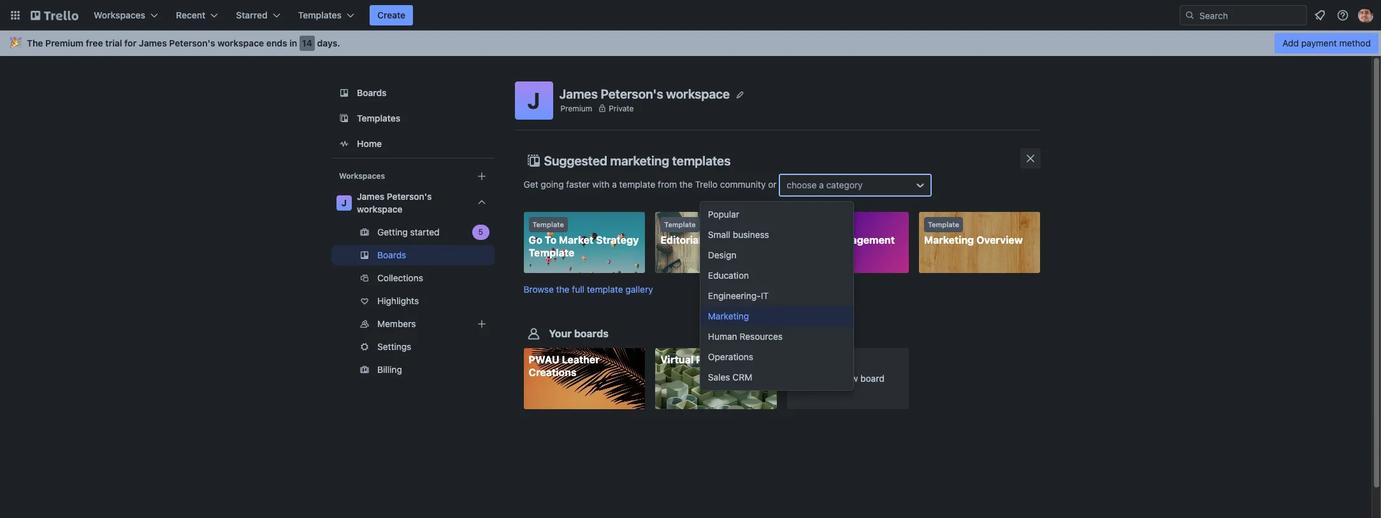 Task type: vqa. For each thing, say whether or not it's contained in the screenshot.
customize views icon
no



Task type: describe. For each thing, give the bounding box(es) containing it.
add payment method link
[[1275, 33, 1379, 54]]

boards for 1st 'boards' link
[[357, 87, 386, 98]]

sales crm
[[708, 372, 752, 383]]

peterson's inside james peterson's workspace
[[386, 191, 432, 202]]

workspaces inside dropdown button
[[94, 10, 145, 20]]

full
[[572, 284, 585, 295]]

0 notifications image
[[1312, 8, 1328, 23]]

small business
[[708, 229, 769, 240]]

1 vertical spatial james peterson's workspace
[[357, 191, 432, 215]]

days.
[[317, 38, 340, 48]]

browse the full template gallery link
[[524, 284, 653, 295]]

2 horizontal spatial workspace
[[666, 86, 730, 101]]

sales
[[708, 372, 730, 383]]

started
[[410, 227, 439, 238]]

from
[[658, 179, 677, 190]]

template marketing overview
[[924, 221, 1023, 246]]

boards
[[574, 328, 609, 340]]

ends
[[266, 38, 287, 48]]

template editorial calendar
[[661, 221, 749, 246]]

0 horizontal spatial the
[[556, 284, 570, 295]]

project management
[[792, 235, 895, 246]]

marketing
[[610, 154, 669, 168]]

browse
[[524, 284, 554, 295]]

settings
[[377, 342, 411, 352]]

settings link
[[331, 337, 494, 358]]

banner containing 🎉
[[0, 31, 1381, 56]]

popular
[[708, 209, 739, 220]]

add image
[[474, 317, 489, 332]]

confetti image
[[10, 38, 22, 48]]

highlights link
[[331, 291, 494, 312]]

choose a category
[[787, 180, 863, 191]]

human resources
[[708, 331, 783, 342]]

human
[[708, 331, 737, 342]]

pwau leather creations
[[529, 355, 600, 379]]

open information menu image
[[1337, 9, 1349, 22]]

gallery
[[625, 284, 653, 295]]

1 horizontal spatial a
[[819, 180, 824, 191]]

billing
[[377, 365, 402, 375]]

0 vertical spatial the
[[679, 179, 693, 190]]

browse the full template gallery
[[524, 284, 653, 295]]

create new board
[[811, 374, 884, 384]]

members
[[377, 319, 416, 330]]

go
[[529, 235, 542, 246]]

in
[[290, 38, 297, 48]]

5
[[478, 228, 483, 237]]

recent button
[[168, 5, 226, 25]]

1 boards link from the top
[[331, 82, 494, 105]]

with
[[592, 179, 610, 190]]

operations
[[708, 352, 753, 363]]

forward image
[[492, 271, 507, 286]]

getting
[[377, 227, 407, 238]]

home
[[357, 138, 382, 149]]

engineering-it
[[708, 291, 769, 301]]

board image
[[336, 85, 352, 101]]

template go to market strategy template
[[529, 221, 639, 259]]

choose
[[787, 180, 817, 191]]

1 horizontal spatial james peterson's workspace
[[559, 86, 730, 101]]

management
[[830, 235, 895, 246]]

leather
[[562, 355, 600, 366]]

getting started
[[377, 227, 439, 238]]

james inside james peterson's workspace
[[357, 191, 384, 202]]

collections link
[[331, 268, 507, 289]]

creations
[[529, 367, 577, 379]]

highlights
[[377, 296, 419, 307]]

faster
[[566, 179, 590, 190]]

primary element
[[0, 0, 1381, 31]]

project management link
[[787, 212, 909, 273]]

1 horizontal spatial templates
[[357, 113, 400, 124]]

board
[[861, 374, 884, 384]]

private
[[609, 104, 634, 113]]

method
[[1339, 38, 1371, 48]]

templates inside popup button
[[298, 10, 342, 20]]

virtual pet game
[[661, 355, 743, 366]]

project
[[792, 235, 828, 246]]

to
[[545, 235, 557, 246]]

starred button
[[228, 5, 288, 25]]

template board image
[[336, 111, 352, 126]]

james inside banner
[[139, 38, 167, 48]]

free
[[86, 38, 103, 48]]

🎉
[[10, 38, 22, 48]]

add
[[1283, 38, 1299, 48]]

billing link
[[331, 360, 494, 381]]



Task type: locate. For each thing, give the bounding box(es) containing it.
peterson's up private
[[601, 86, 663, 101]]

james peterson's workspace up private
[[559, 86, 730, 101]]

0 horizontal spatial j
[[341, 198, 346, 208]]

james peterson's workspace
[[559, 86, 730, 101], [357, 191, 432, 215]]

1 horizontal spatial the
[[679, 179, 693, 190]]

marketing down engineering-
[[708, 311, 749, 322]]

virtual
[[661, 355, 694, 366]]

1 vertical spatial james
[[559, 86, 598, 101]]

1 vertical spatial the
[[556, 284, 570, 295]]

suggested
[[544, 154, 607, 168]]

template for marketing
[[928, 221, 959, 229]]

1 vertical spatial workspace
[[666, 86, 730, 101]]

a right choose
[[819, 180, 824, 191]]

the
[[679, 179, 693, 190], [556, 284, 570, 295]]

peterson's down 'recent'
[[169, 38, 215, 48]]

pwau
[[529, 355, 560, 366]]

1 vertical spatial workspaces
[[339, 171, 385, 181]]

1 vertical spatial templates
[[357, 113, 400, 124]]

premium
[[45, 38, 84, 48], [561, 104, 592, 113]]

template
[[619, 179, 655, 190], [587, 284, 623, 295]]

workspace inside banner
[[218, 38, 264, 48]]

workspaces up trial
[[94, 10, 145, 20]]

create button
[[370, 5, 413, 25]]

business
[[733, 229, 769, 240]]

Search field
[[1195, 6, 1307, 25]]

template inside the template editorial calendar
[[664, 221, 696, 229]]

premium down back to home image
[[45, 38, 84, 48]]

14
[[302, 38, 312, 48]]

small
[[708, 229, 730, 240]]

1 horizontal spatial create
[[811, 374, 839, 384]]

boards link
[[331, 82, 494, 105], [331, 245, 494, 266]]

boards
[[357, 87, 386, 98], [377, 250, 406, 261]]

0 horizontal spatial peterson's
[[169, 38, 215, 48]]

boards down the getting on the left of the page
[[377, 250, 406, 261]]

1 horizontal spatial j
[[527, 87, 540, 113]]

1 vertical spatial marketing
[[708, 311, 749, 322]]

0 vertical spatial workspaces
[[94, 10, 145, 20]]

back to home image
[[31, 5, 78, 25]]

1 horizontal spatial premium
[[561, 104, 592, 113]]

0 horizontal spatial create
[[377, 10, 405, 20]]

1 horizontal spatial marketing
[[924, 235, 974, 246]]

0 horizontal spatial workspace
[[218, 38, 264, 48]]

templates up the days.
[[298, 10, 342, 20]]

template down suggested marketing templates
[[619, 179, 655, 190]]

market
[[559, 235, 594, 246]]

template for editorial
[[664, 221, 696, 229]]

0 vertical spatial premium
[[45, 38, 84, 48]]

0 horizontal spatial workspaces
[[94, 10, 145, 20]]

calendar
[[704, 235, 749, 246]]

j inside button
[[527, 87, 540, 113]]

pwau leather creations link
[[524, 349, 645, 410]]

boards right board image
[[357, 87, 386, 98]]

banner
[[0, 31, 1381, 56]]

2 vertical spatial james
[[357, 191, 384, 202]]

1 vertical spatial template
[[587, 284, 623, 295]]

template inside the template marketing overview
[[928, 221, 959, 229]]

1 horizontal spatial peterson's
[[386, 191, 432, 202]]

workspaces button
[[86, 5, 166, 25]]

premium inside banner
[[45, 38, 84, 48]]

community
[[720, 179, 766, 190]]

collections
[[377, 273, 423, 284]]

trello
[[695, 179, 718, 190]]

create inside button
[[377, 10, 405, 20]]

0 vertical spatial workspace
[[218, 38, 264, 48]]

get going faster with a template from the trello community or
[[524, 179, 779, 190]]

workspaces
[[94, 10, 145, 20], [339, 171, 385, 181]]

category
[[826, 180, 863, 191]]

0 horizontal spatial marketing
[[708, 311, 749, 322]]

your
[[549, 328, 572, 340]]

template
[[533, 221, 564, 229], [664, 221, 696, 229], [928, 221, 959, 229], [529, 247, 574, 259]]

0 vertical spatial boards link
[[331, 82, 494, 105]]

the left the full
[[556, 284, 570, 295]]

james up the getting on the left of the page
[[357, 191, 384, 202]]

suggested marketing templates
[[544, 154, 731, 168]]

peterson's up the getting started
[[386, 191, 432, 202]]

trial
[[105, 38, 122, 48]]

it
[[761, 291, 769, 301]]

members link
[[331, 314, 494, 335]]

template for go
[[533, 221, 564, 229]]

0 vertical spatial create
[[377, 10, 405, 20]]

templates button
[[290, 5, 362, 25]]

templates up home
[[357, 113, 400, 124]]

resources
[[740, 331, 783, 342]]

home image
[[336, 136, 352, 152]]

1 horizontal spatial workspace
[[357, 204, 402, 215]]

create for create
[[377, 10, 405, 20]]

create for create new board
[[811, 374, 839, 384]]

search image
[[1185, 10, 1195, 20]]

boards link up templates link
[[331, 82, 494, 105]]

create a workspace image
[[474, 169, 489, 184]]

0 vertical spatial j
[[527, 87, 540, 113]]

the
[[27, 38, 43, 48]]

james peterson's workspace up the getting on the left of the page
[[357, 191, 432, 215]]

boards for 2nd 'boards' link
[[377, 250, 406, 261]]

j
[[527, 87, 540, 113], [341, 198, 346, 208]]

0 vertical spatial boards
[[357, 87, 386, 98]]

or
[[768, 179, 777, 190]]

crm
[[733, 372, 752, 383]]

0 vertical spatial templates
[[298, 10, 342, 20]]

home link
[[331, 133, 494, 156]]

get
[[524, 179, 538, 190]]

0 horizontal spatial premium
[[45, 38, 84, 48]]

1 vertical spatial premium
[[561, 104, 592, 113]]

j button
[[515, 82, 553, 120]]

🎉 the premium free trial for james peterson's workspace ends in 14 days.
[[10, 38, 340, 48]]

workspace
[[218, 38, 264, 48], [666, 86, 730, 101], [357, 204, 402, 215]]

1 vertical spatial boards link
[[331, 245, 494, 266]]

overview
[[977, 235, 1023, 246]]

templates
[[672, 154, 731, 168]]

0 vertical spatial james peterson's workspace
[[559, 86, 730, 101]]

going
[[541, 179, 564, 190]]

for
[[124, 38, 137, 48]]

your boards
[[549, 328, 609, 340]]

0 vertical spatial peterson's
[[169, 38, 215, 48]]

1 vertical spatial create
[[811, 374, 839, 384]]

2 vertical spatial peterson's
[[386, 191, 432, 202]]

0 horizontal spatial james
[[139, 38, 167, 48]]

premium right the j button
[[561, 104, 592, 113]]

marketing inside the template marketing overview
[[924, 235, 974, 246]]

a
[[612, 179, 617, 190], [819, 180, 824, 191]]

2 horizontal spatial peterson's
[[601, 86, 663, 101]]

marketing
[[924, 235, 974, 246], [708, 311, 749, 322]]

0 horizontal spatial templates
[[298, 10, 342, 20]]

james right the j button
[[559, 86, 598, 101]]

virtual pet game link
[[655, 349, 777, 410]]

add payment method
[[1283, 38, 1371, 48]]

engineering-
[[708, 291, 761, 301]]

peterson's
[[169, 38, 215, 48], [601, 86, 663, 101], [386, 191, 432, 202]]

2 vertical spatial workspace
[[357, 204, 402, 215]]

0 horizontal spatial a
[[612, 179, 617, 190]]

1 vertical spatial boards
[[377, 250, 406, 261]]

the right "from"
[[679, 179, 693, 190]]

new
[[841, 374, 858, 384]]

james right 'for'
[[139, 38, 167, 48]]

templates
[[298, 10, 342, 20], [357, 113, 400, 124]]

workspaces down home
[[339, 171, 385, 181]]

editorial
[[661, 235, 702, 246]]

create
[[377, 10, 405, 20], [811, 374, 839, 384]]

pet
[[696, 355, 712, 366]]

0 horizontal spatial james peterson's workspace
[[357, 191, 432, 215]]

marketing left overview
[[924, 235, 974, 246]]

2 horizontal spatial james
[[559, 86, 598, 101]]

a right with
[[612, 179, 617, 190]]

1 horizontal spatial workspaces
[[339, 171, 385, 181]]

strategy
[[596, 235, 639, 246]]

james peterson (jamespeterson93) image
[[1358, 8, 1374, 23]]

0 vertical spatial marketing
[[924, 235, 974, 246]]

template right the full
[[587, 284, 623, 295]]

1 horizontal spatial james
[[357, 191, 384, 202]]

starred
[[236, 10, 268, 20]]

game
[[715, 355, 743, 366]]

education
[[708, 270, 749, 281]]

payment
[[1301, 38, 1337, 48]]

design
[[708, 250, 737, 261]]

0 vertical spatial template
[[619, 179, 655, 190]]

1 vertical spatial j
[[341, 198, 346, 208]]

1 vertical spatial peterson's
[[601, 86, 663, 101]]

2 boards link from the top
[[331, 245, 494, 266]]

recent
[[176, 10, 205, 20]]

workspace inside james peterson's workspace
[[357, 204, 402, 215]]

boards link down the getting started
[[331, 245, 494, 266]]

0 vertical spatial james
[[139, 38, 167, 48]]



